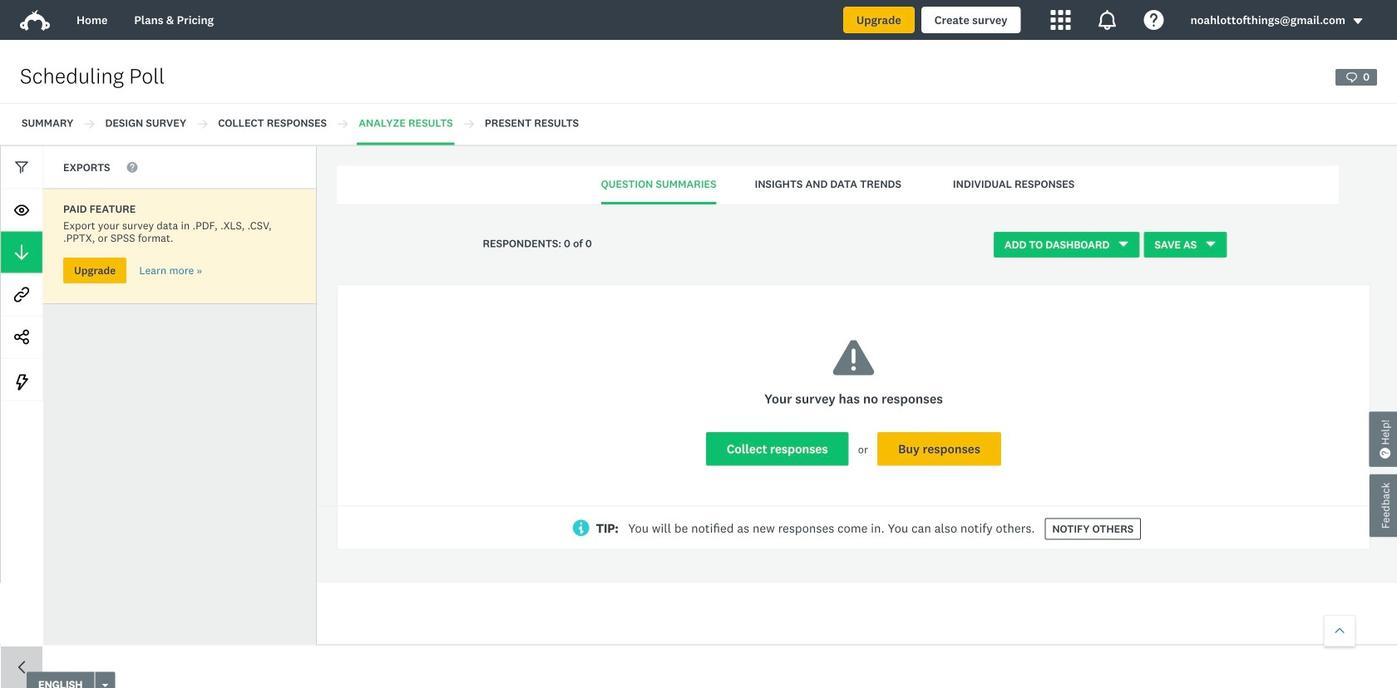 Task type: locate. For each thing, give the bounding box(es) containing it.
help icon image
[[1145, 10, 1165, 30]]

1 horizontal spatial products icon image
[[1098, 10, 1118, 30]]

0 horizontal spatial products icon image
[[1051, 10, 1071, 30]]

products icon image
[[1051, 10, 1071, 30], [1098, 10, 1118, 30]]



Task type: describe. For each thing, give the bounding box(es) containing it.
surveymonkey logo image
[[20, 10, 50, 31]]

dropdown arrow image
[[1353, 15, 1365, 27]]

1 products icon image from the left
[[1051, 10, 1071, 30]]

share icon image
[[14, 330, 29, 345]]

2 products icon image from the left
[[1098, 10, 1118, 30]]



